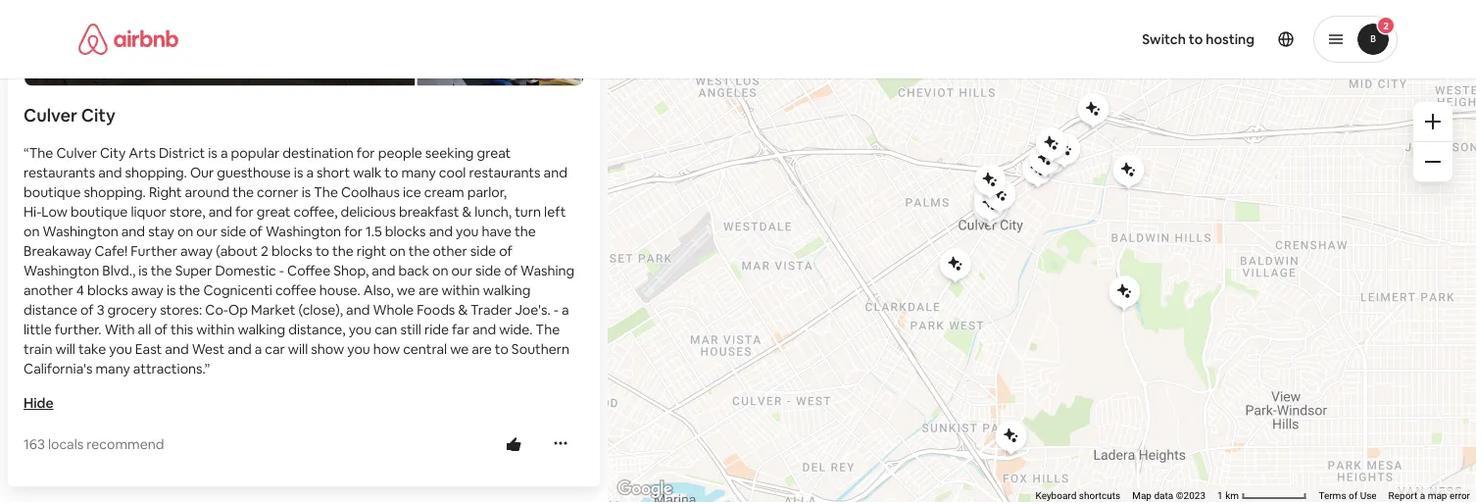 Task type: describe. For each thing, give the bounding box(es) containing it.
super
[[175, 262, 212, 279]]

low
[[42, 203, 67, 220]]

report a map error link
[[1389, 490, 1471, 502]]

1
[[1218, 490, 1224, 502]]

3
[[97, 301, 105, 318]]

2 vertical spatial the
[[536, 320, 560, 338]]

popular
[[231, 144, 280, 161]]

coffee,
[[294, 203, 338, 220]]

our
[[190, 163, 214, 181]]

back
[[399, 262, 429, 279]]

1 vertical spatial side
[[471, 242, 496, 260]]

washington down coffee,
[[266, 222, 341, 240]]

central
[[403, 340, 447, 358]]

you up the other
[[456, 222, 479, 240]]

on up back
[[390, 242, 406, 260]]

co-
[[205, 301, 229, 318]]

terms
[[1319, 490, 1347, 502]]

southern
[[512, 340, 570, 358]]

and down liquor
[[121, 222, 145, 240]]

attractions.
[[133, 360, 204, 377]]

2 vertical spatial blocks
[[87, 281, 128, 299]]

ice
[[403, 183, 421, 201]]

around
[[185, 183, 230, 201]]

to up coffee
[[316, 242, 329, 260]]

terms of use
[[1319, 490, 1377, 502]]

and up the other
[[429, 222, 453, 240]]

and right west
[[228, 340, 252, 358]]

to inside profile element
[[1189, 30, 1204, 48]]

1 vertical spatial many
[[96, 360, 130, 377]]

washington up breakaway
[[43, 222, 118, 240]]

lunch,
[[475, 203, 512, 220]]

1 horizontal spatial great
[[477, 144, 511, 161]]

0 horizontal spatial are
[[419, 281, 439, 299]]

you left how at the bottom left
[[347, 340, 370, 358]]

and down around in the left top of the page
[[209, 203, 232, 220]]

shop,
[[334, 262, 369, 279]]

the up shop,
[[332, 242, 354, 260]]

distance,
[[289, 320, 346, 338]]

is up stores:
[[167, 281, 176, 299]]

and down house.
[[346, 301, 370, 318]]

1 will from the left
[[55, 340, 75, 358]]

0 vertical spatial shopping.
[[125, 163, 187, 181]]

0 vertical spatial many
[[401, 163, 436, 181]]

wide.
[[499, 320, 533, 338]]

and down the culver city
[[98, 163, 122, 181]]

cognicenti
[[203, 281, 273, 299]]

map
[[1428, 490, 1448, 502]]

shortcuts
[[1079, 490, 1121, 502]]

(about
[[216, 242, 258, 260]]

delicious
[[341, 203, 396, 220]]

0 vertical spatial away
[[181, 242, 213, 260]]

seeking
[[425, 144, 474, 161]]

can
[[375, 320, 398, 338]]

a right joe's.
[[562, 301, 569, 318]]

house.
[[319, 281, 361, 299]]

foods
[[417, 301, 455, 318]]

1 vertical spatial we
[[450, 340, 469, 358]]

this
[[171, 320, 193, 338]]

grocery
[[107, 301, 157, 318]]

undo mark as helpful, culver city image
[[506, 437, 522, 452]]

1 vertical spatial blocks
[[272, 242, 313, 260]]

0 horizontal spatial -
[[279, 262, 284, 279]]

walk
[[353, 163, 382, 181]]

the up back
[[409, 242, 430, 260]]

profile element
[[762, 0, 1398, 78]]

hide
[[24, 394, 54, 412]]

car
[[265, 340, 285, 358]]

show
[[311, 340, 344, 358]]

district
[[159, 144, 205, 161]]

breakaway
[[24, 242, 92, 260]]

and up left
[[544, 163, 568, 181]]

report a map error
[[1389, 490, 1471, 502]]

of left 3
[[80, 301, 94, 318]]

further
[[131, 242, 178, 260]]

guesthouse
[[217, 163, 291, 181]]

1 km button
[[1212, 488, 1314, 502]]

corner
[[257, 183, 299, 201]]

2 horizontal spatial blocks
[[385, 222, 426, 240]]

0 vertical spatial for
[[357, 144, 375, 161]]

the down further
[[151, 262, 172, 279]]

another
[[24, 281, 73, 299]]

domestic
[[215, 262, 276, 279]]

left
[[544, 203, 566, 220]]

terms of use link
[[1319, 490, 1377, 502]]

map
[[1133, 490, 1152, 502]]

how
[[373, 340, 400, 358]]

on down the other
[[432, 262, 449, 279]]

store,
[[170, 203, 206, 220]]

arts
[[129, 144, 156, 161]]

switch to hosting
[[1143, 30, 1255, 48]]

a down destination
[[306, 163, 314, 181]]

take
[[78, 340, 106, 358]]

with
[[105, 320, 135, 338]]

keyboard
[[1036, 490, 1077, 502]]

more options, culver city image
[[553, 435, 569, 451]]

4
[[76, 281, 84, 299]]

have
[[482, 222, 512, 240]]

little
[[24, 320, 52, 338]]

also,
[[364, 281, 394, 299]]

use
[[1361, 490, 1377, 502]]



Task type: vqa. For each thing, say whether or not it's contained in the screenshot.
leftmost the within
yes



Task type: locate. For each thing, give the bounding box(es) containing it.
on down the hi-
[[24, 222, 40, 240]]

1 horizontal spatial the
[[314, 183, 338, 201]]

2 will from the left
[[288, 340, 308, 358]]

restaurants up the low
[[24, 163, 95, 181]]

great down corner
[[257, 203, 291, 220]]

0 vertical spatial boutique
[[24, 183, 81, 201]]

boutique
[[24, 183, 81, 201], [70, 203, 128, 220]]

away
[[181, 242, 213, 260], [131, 281, 164, 299]]

the down guesthouse
[[233, 183, 254, 201]]

op
[[229, 301, 248, 318]]

0 vertical spatial within
[[442, 281, 480, 299]]

walking down the market
[[238, 320, 286, 338]]

within
[[442, 281, 480, 299], [196, 320, 235, 338]]

the culver city arts district is a popular destination for people seeking great restaurants and shopping. our guesthouse is a short walk to many cool restaurants and boutique shopping. right around the corner is the coolhaus ice cream parlor, hi-low boutique liquor store, and for great coffee, delicious breakfast & lunch, turn left on washington and stay on our side of washington for 1.5 blocks and you have the breakaway cafe!  further away (about 2 blocks to the right on the other side of washington blvd., is the super domestic - coffee shop, and back on our side of washing another 4 blocks away is the cognicenti coffee house.  also, we are within walking distance of 3 grocery stores: co-op market (close), and whole foods & trader joe's. - a little further.  with all of this within walking distance, you can still ride far and wide. the train will take you east and west and a car will show you how central we are to southern california's many attractions.
[[24, 144, 575, 377]]

0 horizontal spatial walking
[[238, 320, 286, 338]]

boutique up the low
[[24, 183, 81, 201]]

1 vertical spatial for
[[235, 203, 254, 220]]

1 vertical spatial within
[[196, 320, 235, 338]]

west
[[192, 340, 225, 358]]

hi-
[[24, 203, 42, 220]]

of down the have
[[499, 242, 513, 260]]

culver inside 'link'
[[24, 104, 77, 127]]

will up california's
[[55, 340, 75, 358]]

zoom in image
[[1426, 114, 1442, 129]]

right
[[357, 242, 387, 260]]

our down the other
[[452, 262, 473, 279]]

for left 1.5
[[344, 222, 363, 240]]

1 horizontal spatial 2
[[1384, 19, 1389, 32]]

and down this
[[165, 340, 189, 358]]

cool
[[439, 163, 466, 181]]

1 horizontal spatial our
[[452, 262, 473, 279]]

the up southern
[[536, 320, 560, 338]]

1 vertical spatial boutique
[[70, 203, 128, 220]]

coffee
[[276, 281, 316, 299]]

culver inside the culver city arts district is a popular destination for people seeking great restaurants and shopping. our guesthouse is a short walk to many cool restaurants and boutique shopping. right around the corner is the coolhaus ice cream parlor, hi-low boutique liquor store, and for great coffee, delicious breakfast & lunch, turn left on washington and stay on our side of washington for 1.5 blocks and you have the breakaway cafe!  further away (about 2 blocks to the right on the other side of washington blvd., is the super domestic - coffee shop, and back on our side of washing another 4 blocks away is the cognicenti coffee house.  also, we are within walking distance of 3 grocery stores: co-op market (close), and whole foods & trader joe's. - a little further.  with all of this within walking distance, you can still ride far and wide. the train will take you east and west and a car will show you how central we are to southern california's many attractions.
[[56, 144, 97, 161]]

our down store,
[[196, 222, 218, 240]]

away up 'super'
[[181, 242, 213, 260]]

1 vertical spatial great
[[257, 203, 291, 220]]

to down the wide.
[[495, 340, 509, 358]]

further.
[[55, 320, 102, 338]]

switch
[[1143, 30, 1186, 48]]

blvd.,
[[102, 262, 136, 279]]

0 vertical spatial culver
[[24, 104, 77, 127]]

boutique up cafe!
[[70, 203, 128, 220]]

joe's.
[[515, 301, 551, 318]]

the down 'super'
[[179, 281, 200, 299]]

0 horizontal spatial will
[[55, 340, 75, 358]]

1 vertical spatial &
[[458, 301, 468, 318]]

blocks
[[385, 222, 426, 240], [272, 242, 313, 260], [87, 281, 128, 299]]

2 restaurants from the left
[[469, 163, 541, 181]]

1 vertical spatial our
[[452, 262, 473, 279]]

1 horizontal spatial restaurants
[[469, 163, 541, 181]]

1 horizontal spatial are
[[472, 340, 492, 358]]

of up (about
[[249, 222, 263, 240]]

distance
[[24, 301, 77, 318]]

culver
[[24, 104, 77, 127], [56, 144, 97, 161]]

the
[[29, 144, 53, 161], [314, 183, 338, 201], [536, 320, 560, 338]]

google image
[[613, 477, 678, 502]]

0 horizontal spatial restaurants
[[24, 163, 95, 181]]

for
[[357, 144, 375, 161], [235, 203, 254, 220], [344, 222, 363, 240]]

- up coffee
[[279, 262, 284, 279]]

the down turn
[[515, 222, 536, 240]]

walking up "trader" on the bottom left
[[483, 281, 531, 299]]

far
[[452, 320, 470, 338]]

a left map
[[1421, 490, 1426, 502]]

the down the culver city
[[29, 144, 53, 161]]

0 vertical spatial -
[[279, 262, 284, 279]]

1 horizontal spatial many
[[401, 163, 436, 181]]

are down "trader" on the bottom left
[[472, 340, 492, 358]]

is up our
[[208, 144, 218, 161]]

data
[[1155, 490, 1174, 502]]

1 vertical spatial walking
[[238, 320, 286, 338]]

you left can
[[349, 320, 372, 338]]

will right car
[[288, 340, 308, 358]]

& up far
[[458, 301, 468, 318]]

0 horizontal spatial many
[[96, 360, 130, 377]]

liquor
[[131, 203, 167, 220]]

culver city
[[24, 104, 116, 127]]

shopping. up right
[[125, 163, 187, 181]]

our
[[196, 222, 218, 240], [452, 262, 473, 279]]

side up (about
[[221, 222, 246, 240]]

2 inside dropdown button
[[1384, 19, 1389, 32]]

1 vertical spatial the
[[314, 183, 338, 201]]

- right joe's.
[[554, 301, 559, 318]]

and down "trader" on the bottom left
[[473, 320, 496, 338]]

of left use
[[1349, 490, 1358, 502]]

are
[[419, 281, 439, 299], [472, 340, 492, 358]]

city inside 'link'
[[81, 104, 116, 127]]

washington
[[43, 222, 118, 240], [266, 222, 341, 240], [24, 262, 99, 279]]

california's
[[24, 360, 93, 377]]

stay
[[148, 222, 174, 240]]

side
[[221, 222, 246, 240], [471, 242, 496, 260], [476, 262, 501, 279]]

2 horizontal spatial the
[[536, 320, 560, 338]]

0 vertical spatial side
[[221, 222, 246, 240]]

blocks up 3
[[87, 281, 128, 299]]

within up foods
[[442, 281, 480, 299]]

blocks up coffee
[[272, 242, 313, 260]]

side down the have
[[471, 242, 496, 260]]

restaurants
[[24, 163, 95, 181], [469, 163, 541, 181]]

-
[[279, 262, 284, 279], [554, 301, 559, 318]]

destination
[[283, 144, 354, 161]]

0 horizontal spatial our
[[196, 222, 218, 240]]

1 vertical spatial culver
[[56, 144, 97, 161]]

shopping.
[[125, 163, 187, 181], [84, 183, 146, 201]]

you down with
[[109, 340, 132, 358]]

right
[[149, 183, 182, 201]]

side up "trader" on the bottom left
[[476, 262, 501, 279]]

2 inside the culver city arts district is a popular destination for people seeking great restaurants and shopping. our guesthouse is a short walk to many cool restaurants and boutique shopping. right around the corner is the coolhaus ice cream parlor, hi-low boutique liquor store, and for great coffee, delicious breakfast & lunch, turn left on washington and stay on our side of washington for 1.5 blocks and you have the breakaway cafe!  further away (about 2 blocks to the right on the other side of washington blvd., is the super domestic - coffee shop, and back on our side of washing another 4 blocks away is the cognicenti coffee house.  also, we are within walking distance of 3 grocery stores: co-op market (close), and whole foods & trader joe's. - a little further.  with all of this within walking distance, you can still ride far and wide. the train will take you east and west and a car will show you how central we are to southern california's many attractions.
[[261, 242, 269, 260]]

163 locals recommend
[[24, 435, 164, 453]]

of right all
[[154, 320, 168, 338]]

of left the 'washing'
[[504, 262, 518, 279]]

2
[[1384, 19, 1389, 32], [261, 242, 269, 260]]

many up ice
[[401, 163, 436, 181]]

for up walk
[[357, 144, 375, 161]]

1 vertical spatial away
[[131, 281, 164, 299]]

1 vertical spatial -
[[554, 301, 559, 318]]

short
[[317, 163, 350, 181]]

culver city link
[[24, 104, 584, 127]]

km
[[1226, 490, 1240, 502]]

ride
[[425, 320, 449, 338]]

0 vertical spatial city
[[81, 104, 116, 127]]

1 horizontal spatial blocks
[[272, 242, 313, 260]]

train
[[24, 340, 52, 358]]

1 vertical spatial are
[[472, 340, 492, 358]]

walking
[[483, 281, 531, 299], [238, 320, 286, 338]]

people
[[378, 144, 422, 161]]

zoom out image
[[1426, 154, 1442, 170]]

recommend
[[87, 435, 164, 453]]

trader
[[471, 301, 512, 318]]

blocks down breakfast
[[385, 222, 426, 240]]

1 horizontal spatial walking
[[483, 281, 531, 299]]

map region
[[533, 8, 1477, 502]]

1 horizontal spatial -
[[554, 301, 559, 318]]

(close),
[[299, 301, 343, 318]]

0 vertical spatial the
[[29, 144, 53, 161]]

163
[[24, 435, 45, 453]]

city inside the culver city arts district is a popular destination for people seeking great restaurants and shopping. our guesthouse is a short walk to many cool restaurants and boutique shopping. right around the corner is the coolhaus ice cream parlor, hi-low boutique liquor store, and for great coffee, delicious breakfast & lunch, turn left on washington and stay on our side of washington for 1.5 blocks and you have the breakaway cafe!  further away (about 2 blocks to the right on the other side of washington blvd., is the super domestic - coffee shop, and back on our side of washing another 4 blocks away is the cognicenti coffee house.  also, we are within walking distance of 3 grocery stores: co-op market (close), and whole foods & trader joe's. - a little further.  with all of this within walking distance, you can still ride far and wide. the train will take you east and west and a car will show you how central we are to southern california's many attractions.
[[100, 144, 126, 161]]

1 horizontal spatial we
[[450, 340, 469, 358]]

whole
[[373, 301, 414, 318]]

we down far
[[450, 340, 469, 358]]

1 vertical spatial 2
[[261, 242, 269, 260]]

2 vertical spatial side
[[476, 262, 501, 279]]

0 horizontal spatial blocks
[[87, 281, 128, 299]]

away up grocery
[[131, 281, 164, 299]]

hosting
[[1206, 30, 1255, 48]]

report
[[1389, 490, 1418, 502]]

is up coffee,
[[302, 183, 311, 201]]

breakfast
[[399, 203, 459, 220]]

1 horizontal spatial will
[[288, 340, 308, 358]]

0 vertical spatial blocks
[[385, 222, 426, 240]]

0 horizontal spatial great
[[257, 203, 291, 220]]

0 vertical spatial we
[[397, 281, 416, 299]]

keyboard shortcuts button
[[1036, 489, 1121, 502]]

1.5
[[366, 222, 382, 240]]

keyboard shortcuts
[[1036, 490, 1121, 502]]

0 horizontal spatial the
[[29, 144, 53, 161]]

is down further
[[139, 262, 148, 279]]

we
[[397, 281, 416, 299], [450, 340, 469, 358]]

other
[[433, 242, 468, 260]]

to right switch
[[1189, 30, 1204, 48]]

shopping. up liquor
[[84, 183, 146, 201]]

still
[[401, 320, 422, 338]]

0 horizontal spatial we
[[397, 281, 416, 299]]

0 vertical spatial &
[[462, 203, 472, 220]]

culver up the low
[[24, 104, 77, 127]]

on
[[24, 222, 40, 240], [177, 222, 193, 240], [390, 242, 406, 260], [432, 262, 449, 279]]

and up the also, on the left bottom of page
[[372, 262, 396, 279]]

&
[[462, 203, 472, 220], [458, 301, 468, 318]]

©2023
[[1177, 490, 1206, 502]]

2 button
[[1314, 16, 1398, 63]]

2 vertical spatial for
[[344, 222, 363, 240]]

1 horizontal spatial away
[[181, 242, 213, 260]]

parlor,
[[467, 183, 507, 201]]

on down store,
[[177, 222, 193, 240]]

0 horizontal spatial 2
[[261, 242, 269, 260]]

map data ©2023
[[1133, 490, 1206, 502]]

1 horizontal spatial within
[[442, 281, 480, 299]]

& left lunch,
[[462, 203, 472, 220]]

we down back
[[397, 281, 416, 299]]

washing
[[521, 262, 575, 279]]

is
[[208, 144, 218, 161], [294, 163, 303, 181], [302, 183, 311, 201], [139, 262, 148, 279], [167, 281, 176, 299]]

a left popular
[[221, 144, 228, 161]]

for up (about
[[235, 203, 254, 220]]

market
[[251, 301, 296, 318]]

great up parlor,
[[477, 144, 511, 161]]

0 horizontal spatial within
[[196, 320, 235, 338]]

1 vertical spatial city
[[100, 144, 126, 161]]

0 vertical spatial walking
[[483, 281, 531, 299]]

0 vertical spatial are
[[419, 281, 439, 299]]

0 vertical spatial great
[[477, 144, 511, 161]]

the down short
[[314, 183, 338, 201]]

to
[[1189, 30, 1204, 48], [385, 163, 398, 181], [316, 242, 329, 260], [495, 340, 509, 358]]

within down co-
[[196, 320, 235, 338]]

is down destination
[[294, 163, 303, 181]]

coolhaus
[[341, 183, 400, 201]]

restaurants up parlor,
[[469, 163, 541, 181]]

0 vertical spatial 2
[[1384, 19, 1389, 32]]

1 vertical spatial shopping.
[[84, 183, 146, 201]]

washington down breakaway
[[24, 262, 99, 279]]

many down take
[[96, 360, 130, 377]]

culver down the culver city
[[56, 144, 97, 161]]

to down people
[[385, 163, 398, 181]]

1 restaurants from the left
[[24, 163, 95, 181]]

cafe!
[[95, 242, 128, 260]]

0 horizontal spatial away
[[131, 281, 164, 299]]

are up foods
[[419, 281, 439, 299]]

error
[[1450, 490, 1471, 502]]

a left car
[[255, 340, 262, 358]]

and
[[98, 163, 122, 181], [544, 163, 568, 181], [209, 203, 232, 220], [121, 222, 145, 240], [429, 222, 453, 240], [372, 262, 396, 279], [346, 301, 370, 318], [473, 320, 496, 338], [165, 340, 189, 358], [228, 340, 252, 358]]

0 vertical spatial our
[[196, 222, 218, 240]]

all
[[138, 320, 151, 338]]

hide button
[[16, 386, 61, 420]]



